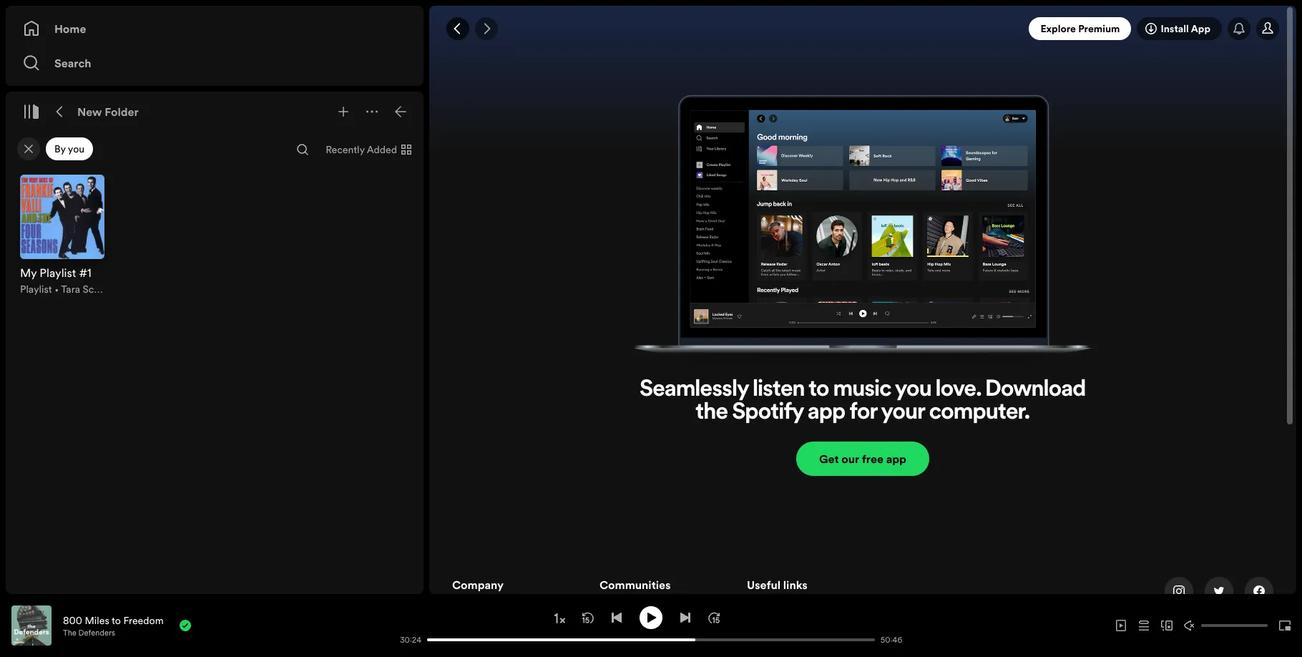 Task type: describe. For each thing, give the bounding box(es) containing it.
facebook image
[[1254, 585, 1265, 597]]

free
[[862, 451, 884, 467]]

change speed image
[[553, 611, 567, 626]]

50:46
[[881, 635, 903, 645]]

new
[[77, 104, 102, 120]]

none search field inside main element
[[291, 138, 314, 161]]

playlist •
[[20, 282, 61, 296]]

our
[[842, 451, 860, 467]]

install app
[[1161, 21, 1211, 36]]

go back image
[[452, 23, 464, 34]]

app
[[1191, 21, 1211, 36]]

new folder
[[77, 104, 139, 120]]

love.
[[936, 379, 982, 402]]

app inside seamlessly listen to music you love. download the spotify app for your computer.
[[808, 402, 846, 424]]

connect to a device image
[[1162, 620, 1173, 631]]

now playing: 800 miles to freedom by the defenders footer
[[11, 606, 393, 646]]

links
[[784, 577, 808, 593]]

explore premium
[[1041, 21, 1120, 36]]

recently added
[[326, 142, 397, 157]]

company
[[452, 577, 504, 593]]

explore premium button
[[1030, 17, 1132, 40]]

useful links
[[747, 577, 808, 593]]

search
[[54, 55, 91, 71]]

recently
[[326, 142, 365, 157]]

By you checkbox
[[46, 137, 93, 160]]

seamlessly
[[640, 379, 749, 402]]

the
[[696, 402, 728, 424]]

instagram image
[[1174, 585, 1185, 597]]

go forward image
[[481, 23, 492, 34]]

home
[[54, 21, 86, 37]]

1 horizontal spatial app
[[887, 451, 907, 467]]

new folder button
[[74, 100, 142, 123]]

skip forward 15 seconds image
[[709, 612, 720, 623]]

explore
[[1041, 21, 1076, 36]]

your
[[882, 402, 925, 424]]

useful
[[747, 577, 781, 593]]

previous image
[[611, 612, 623, 623]]

playlist
[[20, 282, 52, 296]]

communities
[[600, 577, 671, 593]]

computer.
[[930, 402, 1030, 424]]

freedom
[[123, 613, 164, 627]]

•
[[54, 282, 59, 296]]



Task type: locate. For each thing, give the bounding box(es) containing it.
800 miles to freedom link
[[63, 613, 164, 627]]

1 horizontal spatial to
[[809, 379, 830, 402]]

top bar and user menu element
[[429, 6, 1297, 52]]

to inside seamlessly listen to music you love. download the spotify app for your computer.
[[809, 379, 830, 402]]

30:24
[[400, 635, 422, 645]]

play image
[[646, 612, 657, 623]]

twitter image
[[1214, 585, 1225, 597]]

get our free app link
[[797, 442, 930, 476]]

miles
[[85, 613, 109, 627]]

for
[[850, 402, 878, 424]]

download
[[986, 379, 1086, 402]]

next image
[[680, 612, 691, 623]]

app left for
[[808, 402, 846, 424]]

to right the listen
[[809, 379, 830, 402]]

now playing view image
[[34, 612, 45, 623]]

home link
[[23, 14, 407, 43]]

player controls element
[[248, 606, 910, 645]]

to right miles
[[112, 613, 121, 627]]

you inside seamlessly listen to music you love. download the spotify app for your computer.
[[896, 379, 932, 402]]

install
[[1161, 21, 1189, 36]]

spotify
[[733, 402, 804, 424]]

by you
[[54, 142, 85, 156]]

added
[[367, 142, 397, 157]]

by
[[54, 142, 66, 156]]

search in your library image
[[297, 144, 309, 155]]

to
[[809, 379, 830, 402], [112, 613, 121, 627]]

None search field
[[291, 138, 314, 161]]

1 vertical spatial to
[[112, 613, 121, 627]]

spotify desktop app image
[[634, 95, 1092, 379]]

main element
[[6, 6, 424, 594]]

0 vertical spatial you
[[68, 142, 85, 156]]

clear filters image
[[23, 143, 34, 155]]

folder
[[105, 104, 139, 120]]

search link
[[23, 49, 407, 77]]

800
[[63, 613, 82, 627]]

install app link
[[1138, 17, 1222, 40]]

get
[[820, 451, 839, 467]]

0 horizontal spatial you
[[68, 142, 85, 156]]

group inside main element
[[11, 166, 113, 305]]

1 vertical spatial app
[[887, 451, 907, 467]]

you left love.
[[896, 379, 932, 402]]

the defenders link
[[63, 627, 115, 638]]

music
[[834, 379, 892, 402]]

1 horizontal spatial you
[[896, 379, 932, 402]]

group
[[11, 166, 113, 305]]

0 horizontal spatial app
[[808, 402, 846, 424]]

800 miles to freedom the defenders
[[63, 613, 164, 638]]

what's new image
[[1234, 23, 1245, 34]]

get our free app
[[820, 451, 907, 467]]

to for listen
[[809, 379, 830, 402]]

0 vertical spatial to
[[809, 379, 830, 402]]

you right by
[[68, 142, 85, 156]]

to for miles
[[112, 613, 121, 627]]

app right free
[[887, 451, 907, 467]]

skip back 15 seconds image
[[583, 612, 594, 623]]

volume off image
[[1185, 620, 1196, 631]]

1 vertical spatial you
[[896, 379, 932, 402]]

defenders
[[78, 627, 115, 638]]

group containing playlist
[[11, 166, 113, 305]]

seamlessly listen to music you love. download the spotify app for your computer.
[[640, 379, 1086, 424]]

0 horizontal spatial to
[[112, 613, 121, 627]]

the
[[63, 627, 76, 638]]

you inside option
[[68, 142, 85, 156]]

Recently Added, Grid view field
[[314, 138, 421, 161]]

you
[[68, 142, 85, 156], [896, 379, 932, 402]]

listen
[[753, 379, 805, 402]]

0 vertical spatial app
[[808, 402, 846, 424]]

to inside 800 miles to freedom the defenders
[[112, 613, 121, 627]]

app
[[808, 402, 846, 424], [887, 451, 907, 467]]

premium
[[1079, 21, 1120, 36]]



Task type: vqa. For each thing, say whether or not it's contained in the screenshot.
Preview
no



